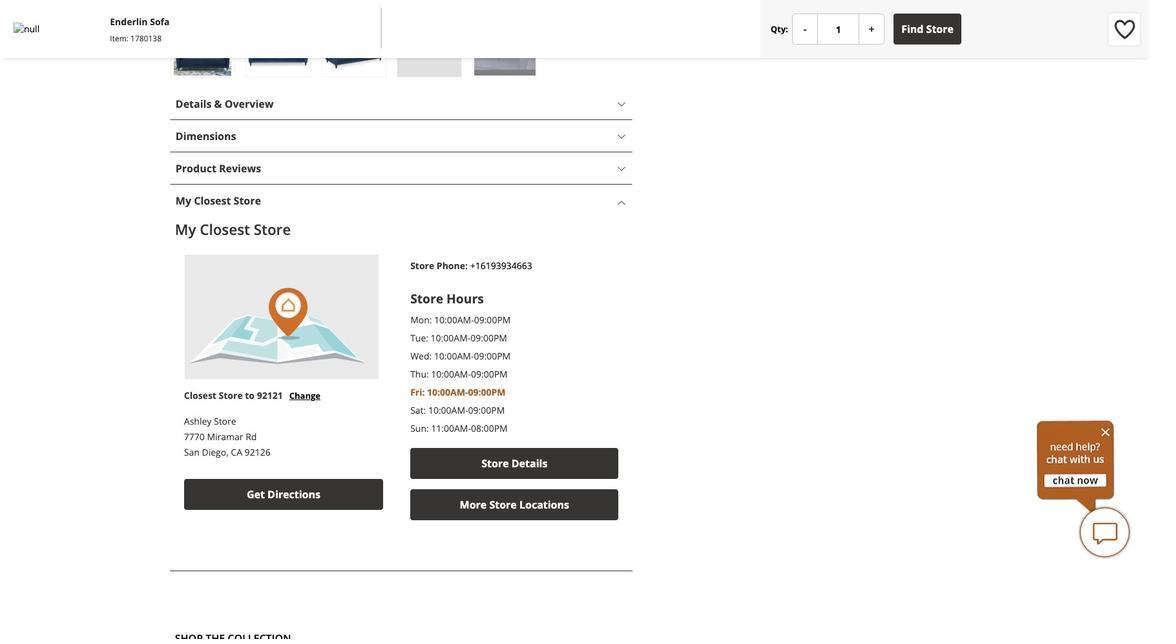Task type: describe. For each thing, give the bounding box(es) containing it.
+16193934663 link
[[470, 260, 532, 272]]

get directions link
[[184, 480, 383, 511]]

my closest store inside dropdown button
[[176, 194, 261, 208]]

enderlin sofa video 1 image
[[474, 30, 536, 76]]

find store link
[[894, 14, 962, 45]]

fri:
[[410, 386, 425, 399]]

+5 button
[[397, 28, 462, 78]]

store details
[[482, 457, 548, 471]]

1 vertical spatial my closest store
[[175, 220, 291, 240]]

chat bubble mobile view image
[[1079, 507, 1131, 559]]

store inside dropdown button
[[234, 194, 261, 208]]

null image
[[14, 23, 40, 36]]

phone:
[[437, 260, 468, 272]]

find
[[902, 22, 924, 36]]

1 vertical spatial my
[[175, 220, 196, 240]]

my inside dropdown button
[[176, 194, 191, 208]]

92126
[[245, 447, 271, 459]]

+5
[[424, 46, 435, 58]]

diego,
[[202, 447, 229, 459]]

closest inside dropdown button
[[194, 194, 231, 208]]

product
[[176, 162, 216, 176]]

sofa
[[150, 16, 170, 28]]

store hours
[[410, 290, 484, 307]]

92121
[[257, 390, 283, 402]]

&
[[214, 97, 222, 111]]

dimensions button
[[170, 120, 633, 152]]

get
[[247, 488, 265, 502]]

enderlin
[[110, 16, 148, 28]]

change
[[289, 390, 321, 402]]

2 vertical spatial closest
[[184, 390, 216, 402]]

10:00am- down store hours
[[434, 314, 474, 326]]

get directions
[[247, 488, 321, 502]]

10:00am- right the thu:
[[431, 368, 471, 381]]

ashley
[[184, 416, 212, 428]]

closest store to 92121 change
[[184, 390, 321, 402]]

10:00am- right the fri:
[[427, 386, 468, 399]]

mon:
[[410, 314, 432, 326]]

more store locations
[[460, 498, 569, 512]]

sun:
[[410, 423, 429, 435]]

locations
[[520, 498, 569, 512]]

thu:
[[410, 368, 429, 381]]



Task type: vqa. For each thing, say whether or not it's contained in the screenshot.
bottom Details
yes



Task type: locate. For each thing, give the bounding box(es) containing it.
details & overview
[[176, 97, 274, 111]]

closest store image image
[[184, 255, 379, 380]]

store
[[927, 22, 954, 36], [234, 194, 261, 208], [254, 220, 291, 240], [410, 260, 434, 272], [410, 290, 443, 307], [219, 390, 243, 402], [214, 416, 236, 428], [482, 457, 509, 471], [490, 498, 517, 512]]

details
[[176, 97, 212, 111], [512, 457, 548, 471]]

enderlin sofa item: 1780138
[[110, 16, 170, 44]]

ca
[[231, 447, 242, 459]]

1 vertical spatial details
[[512, 457, 548, 471]]

my closest store down reviews
[[175, 220, 291, 240]]

details left &
[[176, 97, 212, 111]]

details inside dropdown button
[[176, 97, 212, 111]]

dialogue message for liveperson image
[[1037, 421, 1115, 514]]

closest
[[194, 194, 231, 208], [200, 220, 250, 240], [184, 390, 216, 402]]

0 vertical spatial my closest store
[[176, 194, 261, 208]]

my closest store down the product reviews
[[176, 194, 261, 208]]

directions
[[268, 488, 321, 502]]

sat:
[[410, 405, 426, 417]]

7770
[[184, 431, 205, 443]]

+16193934663
[[470, 260, 532, 272]]

my closest store
[[176, 194, 261, 208], [175, 220, 291, 240]]

find store
[[902, 22, 954, 36]]

mon: 10:00am-09:00pm tue: 10:00am-09:00pm wed: 10:00am-09:00pm thu: 10:00am-09:00pm fri: 10:00am-09:00pm sat: 10:00am-09:00pm sun: 11:00am-08:00pm
[[410, 314, 511, 435]]

None button
[[792, 14, 818, 45], [859, 14, 885, 45], [792, 14, 818, 45], [859, 14, 885, 45]]

details & overview button
[[170, 88, 633, 120]]

08:00pm
[[471, 423, 508, 435]]

store phone: +16193934663
[[410, 260, 532, 272]]

10:00am- up 11:00am-
[[428, 405, 468, 417]]

san
[[184, 447, 200, 459]]

reviews
[[219, 162, 261, 176]]

product reviews
[[176, 162, 261, 176]]

miramar
[[207, 431, 243, 443]]

ashley store 7770 miramar rd san diego,                                  ca 92126
[[184, 416, 271, 459]]

details up locations
[[512, 457, 548, 471]]

store details link
[[410, 448, 619, 480]]

1780138
[[131, 33, 162, 44]]

09:00pm
[[474, 314, 511, 326], [471, 332, 507, 344], [474, 350, 511, 363], [471, 368, 508, 381], [468, 386, 506, 399], [468, 405, 505, 417]]

0 vertical spatial closest
[[194, 194, 231, 208]]

change link
[[285, 390, 321, 402]]

1 vertical spatial closest
[[200, 220, 250, 240]]

more store locations link
[[410, 490, 619, 521]]

tue:
[[410, 332, 428, 344]]

0 vertical spatial details
[[176, 97, 212, 111]]

hours
[[447, 290, 484, 307]]

1 horizontal spatial details
[[512, 457, 548, 471]]

qty:
[[771, 23, 788, 35]]

store inside ashley store 7770 miramar rd san diego,                                  ca 92126
[[214, 416, 236, 428]]

11:00am-
[[431, 423, 471, 435]]

rd
[[246, 431, 257, 443]]

to
[[245, 390, 255, 402]]

10:00am-
[[434, 314, 474, 326], [431, 332, 471, 344], [434, 350, 474, 363], [431, 368, 471, 381], [427, 386, 468, 399], [428, 405, 468, 417]]

item:
[[110, 33, 129, 44]]

product reviews button
[[170, 152, 633, 185]]

None text field
[[818, 14, 860, 45]]

my closest store button
[[170, 185, 633, 217]]

dimensions
[[176, 129, 236, 143]]

10:00am- right tue:
[[431, 332, 471, 344]]

my
[[176, 194, 191, 208], [175, 220, 196, 240]]

10:00am- right wed:
[[434, 350, 474, 363]]

0 horizontal spatial details
[[176, 97, 212, 111]]

wed:
[[410, 350, 432, 363]]

overview
[[225, 97, 274, 111]]

0 vertical spatial my
[[176, 194, 191, 208]]

enderlin sofa, , large image
[[170, 0, 634, 25], [172, 30, 233, 76], [247, 30, 309, 76], [323, 30, 384, 76]]

more
[[460, 498, 487, 512]]



